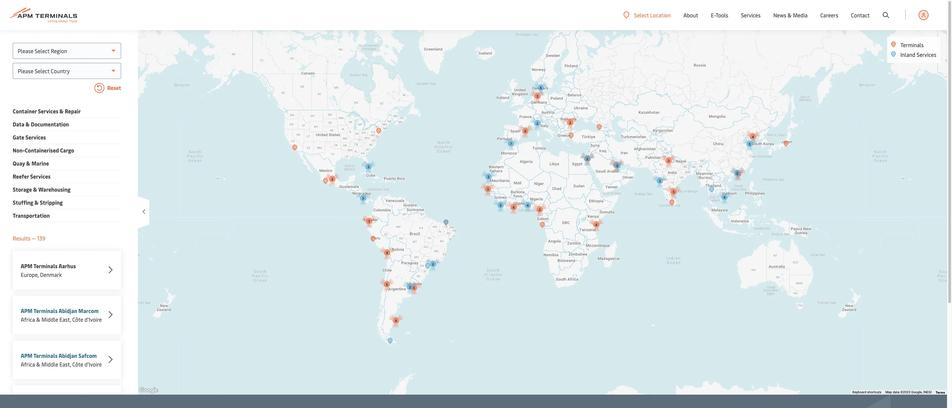 Task type: vqa. For each thing, say whether or not it's contained in the screenshot.
at
no



Task type: locate. For each thing, give the bounding box(es) containing it.
denmark
[[40, 271, 62, 279]]

terms link
[[936, 390, 946, 395]]

data
[[894, 391, 900, 395]]

location
[[651, 11, 671, 19]]

services right "inland"
[[917, 51, 937, 58]]

services
[[741, 11, 761, 19], [917, 51, 937, 58], [38, 107, 58, 115], [25, 134, 46, 141], [30, 173, 51, 180]]

1 vertical spatial abidjan
[[59, 352, 77, 360]]

apm
[[21, 263, 32, 270], [21, 307, 32, 315], [21, 352, 32, 360]]

0 vertical spatial côte
[[72, 316, 83, 323]]

2 d'ivoire from the top
[[85, 361, 102, 368]]

east, for marcom
[[59, 316, 71, 323]]

inland services
[[901, 51, 937, 58]]

2 east, from the top
[[59, 361, 71, 368]]

1 d'ivoire from the top
[[85, 316, 102, 323]]

3 apm from the top
[[21, 352, 32, 360]]

5
[[540, 86, 542, 90], [749, 142, 751, 146], [673, 190, 675, 194], [500, 204, 502, 208], [386, 283, 388, 287], [413, 286, 415, 290]]

& inside apm terminals abidjan marcom africa & middle east, côte d'ivoire
[[36, 316, 40, 323]]

east,
[[59, 316, 71, 323], [59, 361, 71, 368]]

3 inside 3 4
[[668, 159, 670, 163]]

services inside the gate services button
[[25, 134, 46, 141]]

terminals inside apm terminals aarhus europe, denmark
[[33, 263, 58, 270]]

apm for apm terminals abidjan marcom
[[21, 307, 32, 315]]

d'ivoire
[[85, 316, 102, 323], [85, 361, 102, 368]]

0 vertical spatial apm
[[21, 263, 32, 270]]

1 vertical spatial africa
[[21, 361, 35, 368]]

shortcuts
[[868, 391, 882, 395]]

transportation button
[[13, 211, 50, 220]]

inegi
[[924, 391, 932, 395]]

services down data & documentation button
[[25, 134, 46, 141]]

google,
[[912, 391, 923, 395]]

côte inside apm terminals abidjan marcom africa & middle east, côte d'ivoire
[[72, 316, 83, 323]]

reset button
[[13, 83, 121, 94]]

1 horizontal spatial 6
[[525, 129, 527, 133]]

terminals inside apm terminals abidjan marcom africa & middle east, côte d'ivoire
[[33, 307, 58, 315]]

results — 139
[[13, 235, 45, 242]]

careers
[[821, 11, 839, 19]]

terminals for apm terminals abidjan marcom africa & middle east, côte d'ivoire
[[33, 307, 58, 315]]

safcom
[[78, 352, 97, 360]]

3 4
[[616, 159, 670, 167]]

0 horizontal spatial 6
[[513, 206, 515, 210]]

keyboard shortcuts
[[853, 391, 882, 395]]

4
[[752, 135, 754, 139], [616, 163, 618, 167], [724, 196, 726, 200], [527, 204, 529, 208], [596, 223, 598, 227], [395, 319, 397, 323]]

d'ivoire inside apm terminals abidjan marcom africa & middle east, côte d'ivoire
[[85, 316, 102, 323]]

côte
[[72, 316, 83, 323], [72, 361, 83, 368]]

—
[[32, 235, 36, 242]]

abidjan left safcom
[[59, 352, 77, 360]]

container services & repair
[[13, 107, 81, 115]]

abidjan inside apm terminals abidjan marcom africa & middle east, côte d'ivoire
[[59, 307, 77, 315]]

africa for apm terminals abidjan safcom africa & middle east, côte d'ivoire
[[21, 361, 35, 368]]

news & media button
[[774, 0, 808, 30]]

1 abidjan from the top
[[59, 307, 77, 315]]

3
[[587, 157, 589, 161], [668, 159, 670, 163], [368, 165, 370, 169], [487, 188, 489, 192], [362, 197, 364, 201], [368, 220, 370, 224]]

& inside dropdown button
[[788, 11, 792, 19]]

e-tools
[[711, 11, 729, 19]]

apm inside apm terminals abidjan safcom africa & middle east, côte d'ivoire
[[21, 352, 32, 360]]

quay & marine
[[13, 160, 49, 167]]

select location button
[[624, 11, 671, 19]]

1 côte from the top
[[72, 316, 83, 323]]

middle inside apm terminals abidjan safcom africa & middle east, côte d'ivoire
[[42, 361, 58, 368]]

1 east, from the top
[[59, 316, 71, 323]]

0 vertical spatial abidjan
[[59, 307, 77, 315]]

apm inside apm terminals aarhus europe, denmark
[[21, 263, 32, 270]]

terminals inside apm terminals abidjan safcom africa & middle east, côte d'ivoire
[[33, 352, 58, 360]]

côte for marcom
[[72, 316, 83, 323]]

abidjan
[[59, 307, 77, 315], [59, 352, 77, 360]]

2 apm from the top
[[21, 307, 32, 315]]

côte down marcom
[[72, 316, 83, 323]]

services inside 'container services & repair' button
[[38, 107, 58, 115]]

d'ivoire down marcom
[[85, 316, 102, 323]]

africa inside apm terminals abidjan marcom africa & middle east, côte d'ivoire
[[21, 316, 35, 323]]

services inside reefer services button
[[30, 173, 51, 180]]

côte down safcom
[[72, 361, 83, 368]]

& inside apm terminals abidjan safcom africa & middle east, côte d'ivoire
[[36, 361, 40, 368]]

africa inside apm terminals abidjan safcom africa & middle east, côte d'ivoire
[[21, 361, 35, 368]]

4 inside 3 4
[[616, 163, 618, 167]]

services up the documentation
[[38, 107, 58, 115]]

1 vertical spatial côte
[[72, 361, 83, 368]]

services right tools
[[741, 11, 761, 19]]

apm inside apm terminals abidjan marcom africa & middle east, côte d'ivoire
[[21, 307, 32, 315]]

services down marine
[[30, 173, 51, 180]]

2 côte from the top
[[72, 361, 83, 368]]

d'ivoire inside apm terminals abidjan safcom africa & middle east, côte d'ivoire
[[85, 361, 102, 368]]

storage & warehousing
[[13, 186, 71, 193]]

2
[[537, 94, 539, 98], [570, 121, 572, 125], [537, 122, 539, 126], [587, 157, 589, 161], [617, 164, 619, 168], [737, 171, 739, 175], [738, 172, 740, 176], [488, 175, 490, 179], [332, 177, 334, 182], [659, 179, 661, 183], [539, 208, 541, 212], [432, 263, 434, 267], [409, 286, 411, 290]]

e-tools button
[[711, 0, 729, 30]]

côte for safcom
[[72, 361, 83, 368]]

reefer services button
[[13, 172, 51, 181]]

2 abidjan from the top
[[59, 352, 77, 360]]

news & media
[[774, 11, 808, 19]]

careers button
[[821, 0, 839, 30]]

1 vertical spatial apm
[[21, 307, 32, 315]]

middle for marcom
[[42, 316, 58, 323]]

1 apm from the top
[[21, 263, 32, 270]]

1 vertical spatial east,
[[59, 361, 71, 368]]

middle for safcom
[[42, 361, 58, 368]]

middle inside apm terminals abidjan marcom africa & middle east, côte d'ivoire
[[42, 316, 58, 323]]

abidjan left marcom
[[59, 307, 77, 315]]

côte inside apm terminals abidjan safcom africa & middle east, côte d'ivoire
[[72, 361, 83, 368]]

2 middle from the top
[[42, 361, 58, 368]]

middle
[[42, 316, 58, 323], [42, 361, 58, 368]]

quay
[[13, 160, 25, 167]]

1 vertical spatial d'ivoire
[[85, 361, 102, 368]]

0 vertical spatial africa
[[21, 316, 35, 323]]

0 vertical spatial 6
[[525, 129, 527, 133]]

6
[[525, 129, 527, 133], [513, 206, 515, 210]]

services for reefer services
[[30, 173, 51, 180]]

gate services button
[[13, 133, 46, 142]]

terminals for apm terminals abidjan safcom africa & middle east, côte d'ivoire
[[33, 352, 58, 360]]

gate services
[[13, 134, 46, 141]]

quay & marine button
[[13, 159, 49, 168]]

contact button
[[852, 0, 870, 30]]

d'ivoire for marcom
[[85, 316, 102, 323]]

storage
[[13, 186, 32, 193]]

africa
[[21, 316, 35, 323], [21, 361, 35, 368]]

warehousing
[[38, 186, 71, 193]]

8
[[386, 251, 388, 255]]

abidjan inside apm terminals abidjan safcom africa & middle east, côte d'ivoire
[[59, 352, 77, 360]]

0 vertical spatial east,
[[59, 316, 71, 323]]

repair
[[65, 107, 81, 115]]

marine
[[32, 160, 49, 167]]

©2023
[[901, 391, 911, 395]]

east, inside apm terminals abidjan safcom africa & middle east, côte d'ivoire
[[59, 361, 71, 368]]

2 vertical spatial apm
[[21, 352, 32, 360]]

news
[[774, 11, 787, 19]]

0 vertical spatial d'ivoire
[[85, 316, 102, 323]]

1 africa from the top
[[21, 316, 35, 323]]

0 vertical spatial middle
[[42, 316, 58, 323]]

europe,
[[21, 271, 39, 279]]

about button
[[684, 0, 699, 30]]

terminals
[[901, 41, 924, 49], [33, 263, 58, 270], [33, 307, 58, 315], [33, 352, 58, 360]]

east, inside apm terminals abidjan marcom africa & middle east, côte d'ivoire
[[59, 316, 71, 323]]

non-containerised cargo
[[13, 147, 74, 154]]

1 middle from the top
[[42, 316, 58, 323]]

1 vertical spatial middle
[[42, 361, 58, 368]]

2 africa from the top
[[21, 361, 35, 368]]

d'ivoire down safcom
[[85, 361, 102, 368]]

&
[[788, 11, 792, 19], [59, 107, 64, 115], [26, 121, 30, 128], [26, 160, 30, 167], [33, 186, 37, 193], [35, 199, 39, 206], [36, 316, 40, 323], [36, 361, 40, 368]]



Task type: describe. For each thing, give the bounding box(es) containing it.
data & documentation button
[[13, 120, 69, 129]]

apm for apm terminals abidjan safcom
[[21, 352, 32, 360]]

reefer services
[[13, 173, 51, 180]]

services for inland services
[[917, 51, 937, 58]]

select
[[635, 11, 649, 19]]

e-
[[711, 11, 716, 19]]

map
[[886, 391, 893, 395]]

non-
[[13, 147, 25, 154]]

google image
[[138, 386, 160, 395]]

apm for apm terminals aarhus
[[21, 263, 32, 270]]

cargo
[[60, 147, 74, 154]]

terms
[[936, 390, 946, 395]]

1 vertical spatial 6
[[513, 206, 515, 210]]

about
[[684, 11, 699, 19]]

containerised
[[25, 147, 59, 154]]

reset
[[106, 84, 121, 91]]

services for gate services
[[25, 134, 46, 141]]

services for container services & repair
[[38, 107, 58, 115]]

data & documentation
[[13, 121, 69, 128]]

map data ©2023 google, inegi
[[886, 391, 932, 395]]

terminals for apm terminals aarhus europe, denmark
[[33, 263, 58, 270]]

services button
[[741, 0, 761, 30]]

africa for apm terminals abidjan marcom africa & middle east, côte d'ivoire
[[21, 316, 35, 323]]

139
[[37, 235, 45, 242]]

media
[[793, 11, 808, 19]]

apm terminals abidjan marcom africa & middle east, côte d'ivoire
[[21, 307, 102, 323]]

keyboard shortcuts button
[[853, 390, 882, 395]]

documentation
[[31, 121, 69, 128]]

keyboard
[[853, 391, 867, 395]]

stuffing
[[13, 199, 33, 206]]

data
[[13, 121, 24, 128]]

stuffing & stripping button
[[13, 198, 63, 207]]

7
[[510, 142, 512, 146]]

east, for safcom
[[59, 361, 71, 368]]

stuffing & stripping
[[13, 199, 63, 206]]

marcom
[[78, 307, 99, 315]]

container
[[13, 107, 37, 115]]

apm terminals aarhus europe, denmark
[[21, 263, 76, 279]]

contact
[[852, 11, 870, 19]]

non-containerised cargo button
[[13, 146, 74, 155]]

reefer
[[13, 173, 29, 180]]

map region
[[93, 0, 950, 409]]

results
[[13, 235, 30, 242]]

aarhus
[[59, 263, 76, 270]]

storage & warehousing button
[[13, 185, 71, 194]]

abidjan for marcom
[[59, 307, 77, 315]]

transportation
[[13, 212, 50, 219]]

d'ivoire for safcom
[[85, 361, 102, 368]]

stripping
[[40, 199, 63, 206]]

abidjan for safcom
[[59, 352, 77, 360]]

container services & repair button
[[13, 107, 81, 116]]

tools
[[716, 11, 729, 19]]

select location
[[635, 11, 671, 19]]

inland
[[901, 51, 916, 58]]

gate
[[13, 134, 24, 141]]

apm terminals abidjan safcom africa & middle east, côte d'ivoire
[[21, 352, 102, 368]]



